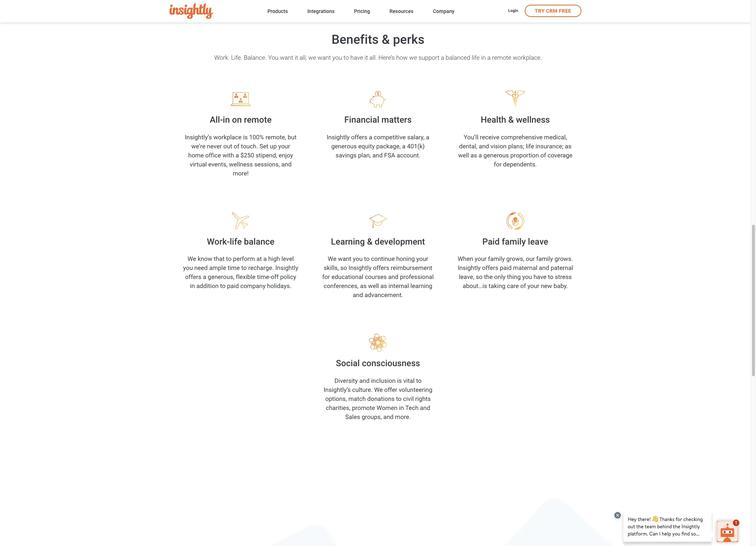 Task type: vqa. For each thing, say whether or not it's contained in the screenshot.
the chevron up image
no



Task type: describe. For each thing, give the bounding box(es) containing it.
addition
[[197, 282, 219, 290]]

perks
[[393, 32, 425, 47]]

a up account.
[[403, 142, 406, 150]]

family up grows, on the right top of the page
[[502, 236, 526, 247]]

1 horizontal spatial life
[[472, 54, 480, 61]]

a up equity
[[369, 133, 373, 141]]

volunteering
[[399, 386, 433, 393]]

paternal
[[551, 264, 574, 271]]

100%
[[249, 133, 264, 141]]

advancement.
[[365, 291, 404, 299]]

the
[[485, 273, 493, 280]]

you down the benefits
[[333, 54, 342, 61]]

need
[[195, 264, 208, 271]]

a right salary,
[[427, 133, 430, 141]]

policy
[[280, 273, 297, 280]]

for inside we want you to continue honing your skills, so insightly offers reimbursement for educational courses and professional conferences, as well as internal learning and advancement.
[[323, 273, 330, 280]]

& for benefits
[[382, 32, 390, 47]]

office
[[206, 151, 221, 159]]

as up coverage
[[566, 142, 572, 150]]

company
[[241, 282, 266, 290]]

stipend,
[[256, 151, 277, 159]]

enjoy
[[279, 151, 294, 159]]

insightly inside we want you to continue honing your skills, so insightly offers reimbursement for educational courses and professional conferences, as well as internal learning and advancement.
[[349, 264, 372, 271]]

in right balanced
[[482, 54, 486, 61]]

login link
[[509, 8, 519, 14]]

all,
[[300, 54, 307, 61]]

your right when
[[475, 255, 487, 262]]

insurance;
[[536, 142, 564, 150]]

continue
[[372, 255, 395, 262]]

products link
[[268, 7, 288, 17]]

as down courses
[[361, 282, 367, 290]]

high
[[269, 255, 280, 262]]

plans;
[[509, 142, 525, 150]]

insightly inside the we know that to perform at a high level you need ample time to recharge. insightly offers a generous, flexible time-off policy in addition to paid company holidays.
[[276, 264, 299, 271]]

dependents.
[[504, 161, 537, 168]]

learning & development
[[331, 236, 426, 247]]

when
[[458, 255, 474, 262]]

210706 careers benefits icon social consciousness image
[[355, 334, 402, 352]]

donations
[[368, 395, 395, 402]]

at
[[257, 255, 262, 262]]

to inside we want you to continue honing your skills, so insightly offers reimbursement for educational courses and professional conferences, as well as internal learning and advancement.
[[365, 255, 370, 262]]

insightly logo link
[[170, 3, 256, 19]]

have inside 'when your family grows, our family grows. insightly offers paid maternal and paternal leave, so the only thing you have to stress about…is taking care of your new baby.'
[[534, 273, 547, 280]]

to left civil
[[397, 395, 402, 402]]

when your family grows, our family grows. insightly offers paid maternal and paternal leave, so the only thing you have to stress about…is taking care of your new baby.
[[458, 255, 574, 290]]

of inside you'll receive comprehensive medical, dental, and vision plans; life insurance; as well as a generous proportion of coverage for dependents.
[[541, 151, 547, 159]]

more!
[[233, 170, 249, 177]]

generous inside you'll receive comprehensive medical, dental, and vision plans; life insurance; as well as a generous proportion of coverage for dependents.
[[484, 151, 510, 159]]

leave,
[[460, 273, 475, 280]]

insightly inside 'when your family grows, our family grows. insightly offers paid maternal and paternal leave, so the only thing you have to stress about…is taking care of your new baby.'
[[458, 264, 481, 271]]

courses
[[365, 273, 387, 280]]

products
[[268, 8, 288, 14]]

up
[[270, 142, 277, 150]]

diversity
[[335, 377, 358, 384]]

social consciousness
[[336, 358, 421, 368]]

rights
[[416, 395, 431, 402]]

health & wellness
[[481, 115, 551, 125]]

a right the at
[[264, 255, 267, 262]]

we know that to perform at a high level you need ample time to recharge. insightly offers a generous, flexible time-off policy in addition to paid company holidays.
[[183, 255, 299, 290]]

perform
[[233, 255, 255, 262]]

1 horizontal spatial wellness
[[517, 115, 551, 125]]

honing
[[397, 255, 415, 262]]

is inside diversity and inclusion is vital to insightly's culture. we offer volunteering options, match donations to civil rights charities, promote women in tech and sales groups, and more.
[[398, 377, 402, 384]]

account.
[[397, 151, 421, 159]]

0 horizontal spatial remote
[[244, 115, 272, 125]]

about…is
[[463, 282, 488, 290]]

you'll receive comprehensive medical, dental, and vision plans; life insurance; as well as a generous proportion of coverage for dependents.
[[459, 133, 573, 168]]

and inside 'insightly offers a competitive salary, a generous equity package, a 401(k) savings plan, and fsa account.'
[[373, 151, 383, 159]]

and inside insightly's workplace is 100% remote, but we're never out of touch. set up your home office with a $250 stipend, enjoy virtual events, wellness sessions, and more!
[[282, 161, 292, 168]]

family down paid
[[489, 255, 505, 262]]

all.
[[370, 54, 377, 61]]

grows.
[[555, 255, 574, 262]]

generous inside 'insightly offers a competitive salary, a generous equity package, a 401(k) savings plan, and fsa account.'
[[332, 142, 357, 150]]

match
[[349, 395, 366, 402]]

insightly inside 'insightly offers a competitive salary, a generous equity package, a 401(k) savings plan, and fsa account.'
[[327, 133, 350, 141]]

coverage
[[548, 151, 573, 159]]

tech
[[406, 404, 419, 411]]

to down perform
[[242, 264, 247, 271]]

2 we from the left
[[410, 54, 418, 61]]

salary,
[[408, 133, 425, 141]]

new
[[541, 282, 553, 290]]

support
[[419, 54, 440, 61]]

insightly's inside diversity and inclusion is vital to insightly's culture. we offer volunteering options, match donations to civil rights charities, promote women in tech and sales groups, and more.
[[324, 386, 351, 393]]

educational
[[332, 273, 364, 280]]

touch.
[[241, 142, 258, 150]]

as up advancement.
[[381, 282, 387, 290]]

options,
[[326, 395, 347, 402]]

a inside you'll receive comprehensive medical, dental, and vision plans; life insurance; as well as a generous proportion of coverage for dependents.
[[479, 151, 483, 159]]

generous,
[[208, 273, 235, 280]]

competitive
[[374, 133, 406, 141]]

taking
[[489, 282, 506, 290]]

a right balanced
[[488, 54, 491, 61]]

to right that at the left top of page
[[226, 255, 232, 262]]

paid inside the we know that to perform at a high level you need ample time to recharge. insightly offers a generous, flexible time-off policy in addition to paid company holidays.
[[227, 282, 239, 290]]

benefits
[[332, 32, 379, 47]]

1 we from the left
[[309, 54, 316, 61]]

so inside 'when your family grows, our family grows. insightly offers paid maternal and paternal leave, so the only thing you have to stress about…is taking care of your new baby.'
[[476, 273, 483, 280]]

health
[[481, 115, 507, 125]]

0 vertical spatial remote
[[493, 54, 512, 61]]

210706 careers benefits icon health and wellness image
[[492, 90, 539, 108]]

fsa
[[385, 151, 396, 159]]

we're
[[192, 142, 206, 150]]

free
[[560, 8, 572, 14]]

life inside you'll receive comprehensive medical, dental, and vision plans; life insurance; as well as a generous proportion of coverage for dependents.
[[526, 142, 535, 150]]

workplace
[[214, 133, 242, 141]]

out
[[224, 142, 233, 150]]

company
[[433, 8, 455, 14]]

of inside insightly's workplace is 100% remote, but we're never out of touch. set up your home office with a $250 stipend, enjoy virtual events, wellness sessions, and more!
[[234, 142, 240, 150]]

you inside the we know that to perform at a high level you need ample time to recharge. insightly offers a generous, flexible time-off policy in addition to paid company holidays.
[[183, 264, 193, 271]]

matters
[[382, 115, 412, 125]]

financial
[[345, 115, 380, 125]]

you inside 'when your family grows, our family grows. insightly offers paid maternal and paternal leave, so the only thing you have to stress about…is taking care of your new baby.'
[[523, 273, 533, 280]]

you
[[269, 54, 279, 61]]

and inside you'll receive comprehensive medical, dental, and vision plans; life insurance; as well as a generous proportion of coverage for dependents.
[[479, 142, 490, 150]]

women
[[377, 404, 398, 411]]

flexible
[[236, 273, 256, 280]]

events,
[[209, 161, 228, 168]]

try crm free button
[[525, 5, 582, 17]]

work.
[[214, 54, 230, 61]]

offers inside we want you to continue honing your skills, so insightly offers reimbursement for educational courses and professional conferences, as well as internal learning and advancement.
[[374, 264, 390, 271]]

groups,
[[362, 413, 382, 420]]

to inside 'when your family grows, our family grows. insightly offers paid maternal and paternal leave, so the only thing you have to stress about…is taking care of your new baby.'
[[549, 273, 554, 280]]

our
[[526, 255, 535, 262]]

learning
[[331, 236, 365, 247]]

and up internal
[[389, 273, 399, 280]]

in left on on the top
[[223, 115, 230, 125]]

workplace.
[[513, 54, 543, 61]]

maternal
[[514, 264, 538, 271]]

offer
[[385, 386, 398, 393]]



Task type: locate. For each thing, give the bounding box(es) containing it.
offers up equity
[[352, 133, 368, 141]]

2 vertical spatial of
[[521, 282, 527, 290]]

promote
[[352, 404, 376, 411]]

in inside diversity and inclusion is vital to insightly's culture. we offer volunteering options, match donations to civil rights charities, promote women in tech and sales groups, and more.
[[400, 404, 404, 411]]

is left vital on the right of the page
[[398, 377, 402, 384]]

life up "proportion"
[[526, 142, 535, 150]]

that
[[214, 255, 225, 262]]

remote up 100%
[[244, 115, 272, 125]]

we up donations
[[375, 386, 383, 393]]

0 horizontal spatial is
[[243, 133, 248, 141]]

you inside we want you to continue honing your skills, so insightly offers reimbursement for educational courses and professional conferences, as well as internal learning and advancement.
[[353, 255, 363, 262]]

2 horizontal spatial life
[[526, 142, 535, 150]]

1 vertical spatial have
[[534, 273, 547, 280]]

only
[[495, 273, 506, 280]]

paid down the generous,
[[227, 282, 239, 290]]

0 horizontal spatial &
[[367, 236, 373, 247]]

vision
[[491, 142, 507, 150]]

& right health
[[509, 115, 514, 125]]

1 horizontal spatial paid
[[500, 264, 512, 271]]

offers down need
[[185, 273, 202, 280]]

conferences,
[[324, 282, 359, 290]]

0 vertical spatial paid
[[500, 264, 512, 271]]

your inside we want you to continue honing your skills, so insightly offers reimbursement for educational courses and professional conferences, as well as internal learning and advancement.
[[417, 255, 429, 262]]

we right all,
[[309, 54, 316, 61]]

generous up savings
[[332, 142, 357, 150]]

integrations
[[308, 8, 335, 14]]

want up skills,
[[338, 255, 352, 262]]

210706 careers benefits icon remote workplace image
[[217, 90, 265, 108]]

we for learning & development
[[328, 255, 337, 262]]

insightly logo image
[[170, 3, 213, 19]]

want inside we want you to continue honing your skills, so insightly offers reimbursement for educational courses and professional conferences, as well as internal learning and advancement.
[[338, 255, 352, 262]]

0 horizontal spatial paid
[[227, 282, 239, 290]]

paid inside 'when your family grows, our family grows. insightly offers paid maternal and paternal leave, so the only thing you have to stress about…is taking care of your new baby.'
[[500, 264, 512, 271]]

company link
[[433, 7, 455, 17]]

balance
[[244, 236, 275, 247]]

1 horizontal spatial insightly's
[[324, 386, 351, 393]]

0 vertical spatial insightly's
[[185, 133, 212, 141]]

it left all,
[[295, 54, 298, 61]]

plan,
[[358, 151, 371, 159]]

to down the benefits
[[344, 54, 349, 61]]

recharge.
[[249, 264, 274, 271]]

medical,
[[545, 133, 568, 141]]

wellness inside insightly's workplace is 100% remote, but we're never out of touch. set up your home office with a $250 stipend, enjoy virtual events, wellness sessions, and more!
[[229, 161, 253, 168]]

your
[[279, 142, 290, 150], [417, 255, 429, 262], [475, 255, 487, 262], [528, 282, 540, 290]]

and down rights
[[421, 404, 431, 411]]

0 vertical spatial well
[[459, 151, 470, 159]]

insightly up the leave,
[[458, 264, 481, 271]]

is inside insightly's workplace is 100% remote, but we're never out of touch. set up your home office with a $250 stipend, enjoy virtual events, wellness sessions, and more!
[[243, 133, 248, 141]]

0 horizontal spatial of
[[234, 142, 240, 150]]

and left the paternal
[[540, 264, 550, 271]]

so up educational
[[341, 264, 347, 271]]

we inside diversity and inclusion is vital to insightly's culture. we offer volunteering options, match donations to civil rights charities, promote women in tech and sales groups, and more.
[[375, 386, 383, 393]]

family right our
[[537, 255, 554, 262]]

want
[[280, 54, 294, 61], [318, 54, 331, 61], [338, 255, 352, 262]]

we inside the we know that to perform at a high level you need ample time to recharge. insightly offers a generous, flexible time-off policy in addition to paid company holidays.
[[188, 255, 196, 262]]

2 horizontal spatial of
[[541, 151, 547, 159]]

1 horizontal spatial &
[[382, 32, 390, 47]]

1 horizontal spatial we
[[328, 255, 337, 262]]

well inside we want you to continue honing your skills, so insightly offers reimbursement for educational courses and professional conferences, as well as internal learning and advancement.
[[369, 282, 379, 290]]

have left all.
[[351, 54, 364, 61]]

try
[[535, 8, 545, 14]]

care
[[508, 282, 519, 290]]

and up 'culture.'
[[360, 377, 370, 384]]

1 horizontal spatial so
[[476, 273, 483, 280]]

thing
[[508, 273, 521, 280]]

benefits & perks
[[332, 32, 425, 47]]

of right care
[[521, 282, 527, 290]]

is up touch.
[[243, 133, 248, 141]]

insightly up educational
[[349, 264, 372, 271]]

for inside you'll receive comprehensive medical, dental, and vision plans; life insurance; as well as a generous proportion of coverage for dependents.
[[494, 161, 502, 168]]

a inside insightly's workplace is 100% remote, but we're never out of touch. set up your home office with a $250 stipend, enjoy virtual events, wellness sessions, and more!
[[236, 151, 239, 159]]

off
[[271, 273, 279, 280]]

remote left workplace.
[[493, 54, 512, 61]]

proportion
[[511, 151, 540, 159]]

learning
[[411, 282, 433, 290]]

to left continue
[[365, 255, 370, 262]]

0 vertical spatial is
[[243, 133, 248, 141]]

you down maternal
[[523, 273, 533, 280]]

so inside we want you to continue honing your skills, so insightly offers reimbursement for educational courses and professional conferences, as well as internal learning and advancement.
[[341, 264, 347, 271]]

for down skills,
[[323, 273, 330, 280]]

1 vertical spatial of
[[541, 151, 547, 159]]

offers down continue
[[374, 264, 390, 271]]

and inside 'when your family grows, our family grows. insightly offers paid maternal and paternal leave, so the only thing you have to stress about…is taking care of your new baby.'
[[540, 264, 550, 271]]

1 horizontal spatial we
[[410, 54, 418, 61]]

2 horizontal spatial &
[[509, 115, 514, 125]]

1 vertical spatial generous
[[484, 151, 510, 159]]

generous down "vision"
[[484, 151, 510, 159]]

internal
[[389, 282, 409, 290]]

home
[[188, 151, 204, 159]]

0 horizontal spatial it
[[295, 54, 298, 61]]

with
[[223, 151, 234, 159]]

as down 'dental,'
[[471, 151, 478, 159]]

paid
[[500, 264, 512, 271], [227, 282, 239, 290]]

offers
[[352, 133, 368, 141], [374, 264, 390, 271], [483, 264, 499, 271], [185, 273, 202, 280]]

offers inside 'insightly offers a competitive salary, a generous equity package, a 401(k) savings plan, and fsa account.'
[[352, 133, 368, 141]]

of down the insurance;
[[541, 151, 547, 159]]

for down "vision"
[[494, 161, 502, 168]]

401(k)
[[408, 142, 425, 150]]

2 vertical spatial &
[[367, 236, 373, 247]]

ample
[[209, 264, 226, 271]]

1 vertical spatial is
[[398, 377, 402, 384]]

we want you to continue honing your skills, so insightly offers reimbursement for educational courses and professional conferences, as well as internal learning and advancement.
[[323, 255, 434, 299]]

1 vertical spatial well
[[369, 282, 379, 290]]

well down 'dental,'
[[459, 151, 470, 159]]

210706 careers benefits icon work life balance image
[[217, 212, 265, 230]]

1 it from the left
[[295, 54, 298, 61]]

1 horizontal spatial is
[[398, 377, 402, 384]]

1 vertical spatial remote
[[244, 115, 272, 125]]

210706 careers benefits icon financial matters image
[[355, 90, 402, 108]]

integrations link
[[308, 7, 335, 17]]

1 horizontal spatial generous
[[484, 151, 510, 159]]

1 vertical spatial so
[[476, 273, 483, 280]]

holidays.
[[267, 282, 292, 290]]

wellness up more!
[[229, 161, 253, 168]]

0 vertical spatial wellness
[[517, 115, 551, 125]]

balance.
[[244, 54, 267, 61]]

time-
[[257, 273, 271, 280]]

and down women
[[384, 413, 394, 420]]

you down learning
[[353, 255, 363, 262]]

insightly's up options, at the left bottom of the page
[[324, 386, 351, 393]]

all-
[[210, 115, 223, 125]]

for
[[494, 161, 502, 168], [323, 273, 330, 280]]

& for health
[[509, 115, 514, 125]]

of inside 'when your family grows, our family grows. insightly offers paid maternal and paternal leave, so the only thing you have to stress about…is taking care of your new baby.'
[[521, 282, 527, 290]]

dental,
[[460, 142, 478, 150]]

sessions,
[[255, 161, 280, 168]]

insightly's
[[185, 133, 212, 141], [324, 386, 351, 393]]

1 vertical spatial insightly's
[[324, 386, 351, 393]]

package,
[[377, 142, 401, 150]]

charities,
[[326, 404, 351, 411]]

have
[[351, 54, 364, 61], [534, 273, 547, 280]]

2 horizontal spatial want
[[338, 255, 352, 262]]

to up new
[[549, 273, 554, 280]]

210706 careers benefits icon learning and development image
[[355, 212, 402, 230]]

2 vertical spatial life
[[230, 236, 242, 247]]

& for learning
[[367, 236, 373, 247]]

insightly up savings
[[327, 133, 350, 141]]

0 vertical spatial life
[[472, 54, 480, 61]]

well inside you'll receive comprehensive medical, dental, and vision plans; life insurance; as well as a generous proportion of coverage for dependents.
[[459, 151, 470, 159]]

1 horizontal spatial well
[[459, 151, 470, 159]]

diversity and inclusion is vital to insightly's culture. we offer volunteering options, match donations to civil rights charities, promote women in tech and sales groups, and more.
[[324, 377, 433, 420]]

0 vertical spatial have
[[351, 54, 364, 61]]

1 horizontal spatial want
[[318, 54, 331, 61]]

& up here's
[[382, 32, 390, 47]]

paid up only
[[500, 264, 512, 271]]

you'll
[[464, 133, 479, 141]]

offers inside 'when your family grows, our family grows. insightly offers paid maternal and paternal leave, so the only thing you have to stress about…is taking care of your new baby.'
[[483, 264, 499, 271]]

try crm free link
[[525, 5, 582, 17]]

we up skills,
[[328, 255, 337, 262]]

1 horizontal spatial it
[[365, 54, 368, 61]]

2 it from the left
[[365, 54, 368, 61]]

it left all.
[[365, 54, 368, 61]]

offers up the
[[483, 264, 499, 271]]

a up addition
[[203, 273, 206, 280]]

0 horizontal spatial so
[[341, 264, 347, 271]]

your up enjoy
[[279, 142, 290, 150]]

0 vertical spatial &
[[382, 32, 390, 47]]

a down receive
[[479, 151, 483, 159]]

we right how
[[410, 54, 418, 61]]

well down courses
[[369, 282, 379, 290]]

grows,
[[507, 255, 525, 262]]

but
[[288, 133, 297, 141]]

0 vertical spatial so
[[341, 264, 347, 271]]

0 horizontal spatial we
[[309, 54, 316, 61]]

so left the
[[476, 273, 483, 280]]

0 horizontal spatial we
[[188, 255, 196, 262]]

insightly
[[327, 133, 350, 141], [276, 264, 299, 271], [349, 264, 372, 271], [458, 264, 481, 271]]

and
[[479, 142, 490, 150], [373, 151, 383, 159], [282, 161, 292, 168], [540, 264, 550, 271], [389, 273, 399, 280], [353, 291, 363, 299], [360, 377, 370, 384], [421, 404, 431, 411], [384, 413, 394, 420]]

we
[[309, 54, 316, 61], [410, 54, 418, 61]]

of right out
[[234, 142, 240, 150]]

1 vertical spatial &
[[509, 115, 514, 125]]

insightly's inside insightly's workplace is 100% remote, but we're never out of touch. set up your home office with a $250 stipend, enjoy virtual events, wellness sessions, and more!
[[185, 133, 212, 141]]

in
[[482, 54, 486, 61], [223, 115, 230, 125], [190, 282, 195, 290], [400, 404, 404, 411]]

financial matters
[[345, 115, 412, 125]]

2 horizontal spatial we
[[375, 386, 383, 393]]

insightly's workplace is 100% remote, but we're never out of touch. set up your home office with a $250 stipend, enjoy virtual events, wellness sessions, and more!
[[185, 133, 297, 177]]

offers inside the we know that to perform at a high level you need ample time to recharge. insightly offers a generous, flexible time-off policy in addition to paid company holidays.
[[185, 273, 202, 280]]

leave
[[529, 236, 549, 247]]

and down receive
[[479, 142, 490, 150]]

on
[[232, 115, 242, 125]]

and down enjoy
[[282, 161, 292, 168]]

0 vertical spatial for
[[494, 161, 502, 168]]

paid family leave
[[483, 236, 549, 247]]

here's
[[379, 54, 395, 61]]

more.
[[396, 413, 411, 420]]

0 horizontal spatial life
[[230, 236, 242, 247]]

skills,
[[324, 264, 339, 271]]

1 horizontal spatial of
[[521, 282, 527, 290]]

0 vertical spatial generous
[[332, 142, 357, 150]]

never
[[207, 142, 222, 150]]

210706 careers benefits icon parental leave image
[[492, 212, 539, 230]]

to down the generous,
[[220, 282, 226, 290]]

stress
[[556, 273, 572, 280]]

0 horizontal spatial well
[[369, 282, 379, 290]]

work-
[[207, 236, 230, 247]]

a right support
[[441, 54, 445, 61]]

1 vertical spatial paid
[[227, 282, 239, 290]]

we
[[188, 255, 196, 262], [328, 255, 337, 262], [375, 386, 383, 393]]

your left new
[[528, 282, 540, 290]]

wellness up comprehensive
[[517, 115, 551, 125]]

baby.
[[554, 282, 569, 290]]

in inside the we know that to perform at a high level you need ample time to recharge. insightly offers a generous, flexible time-off policy in addition to paid company holidays.
[[190, 282, 195, 290]]

to up volunteering
[[417, 377, 422, 384]]

in left addition
[[190, 282, 195, 290]]

0 horizontal spatial generous
[[332, 142, 357, 150]]

1 vertical spatial wellness
[[229, 161, 253, 168]]

1 horizontal spatial for
[[494, 161, 502, 168]]

wellness
[[517, 115, 551, 125], [229, 161, 253, 168]]

login
[[509, 8, 519, 13]]

1 vertical spatial for
[[323, 273, 330, 280]]

1 vertical spatial life
[[526, 142, 535, 150]]

it
[[295, 54, 298, 61], [365, 54, 368, 61]]

try crm free
[[535, 8, 572, 14]]

your inside insightly's workplace is 100% remote, but we're never out of touch. set up your home office with a $250 stipend, enjoy virtual events, wellness sessions, and more!
[[279, 142, 290, 150]]

a right with
[[236, 151, 239, 159]]

1 horizontal spatial have
[[534, 273, 547, 280]]

life.
[[231, 54, 243, 61]]

1 horizontal spatial remote
[[493, 54, 512, 61]]

0 horizontal spatial have
[[351, 54, 364, 61]]

0 horizontal spatial wellness
[[229, 161, 253, 168]]

want right 'you'
[[280, 54, 294, 61]]

you left need
[[183, 264, 193, 271]]

we up need
[[188, 255, 196, 262]]

0 vertical spatial of
[[234, 142, 240, 150]]

time
[[228, 264, 240, 271]]

we for work-life balance
[[188, 255, 196, 262]]

reimbursement
[[391, 264, 433, 271]]

life up perform
[[230, 236, 242, 247]]

of
[[234, 142, 240, 150], [541, 151, 547, 159], [521, 282, 527, 290]]

insightly down level
[[276, 264, 299, 271]]

want right all,
[[318, 54, 331, 61]]

and left fsa
[[373, 151, 383, 159]]

0 horizontal spatial for
[[323, 273, 330, 280]]

in up more.
[[400, 404, 404, 411]]

have up new
[[534, 273, 547, 280]]

& up continue
[[367, 236, 373, 247]]

your up reimbursement
[[417, 255, 429, 262]]

insightly's up we're
[[185, 133, 212, 141]]

savings
[[336, 151, 357, 159]]

life right balanced
[[472, 54, 480, 61]]

work. life. balance. you want it all, we want you to have it all. here's how we support a balanced life in a remote workplace.
[[214, 54, 543, 61]]

we inside we want you to continue honing your skills, so insightly offers reimbursement for educational courses and professional conferences, as well as internal learning and advancement.
[[328, 255, 337, 262]]

0 horizontal spatial insightly's
[[185, 133, 212, 141]]

and down conferences,
[[353, 291, 363, 299]]

0 horizontal spatial want
[[280, 54, 294, 61]]



